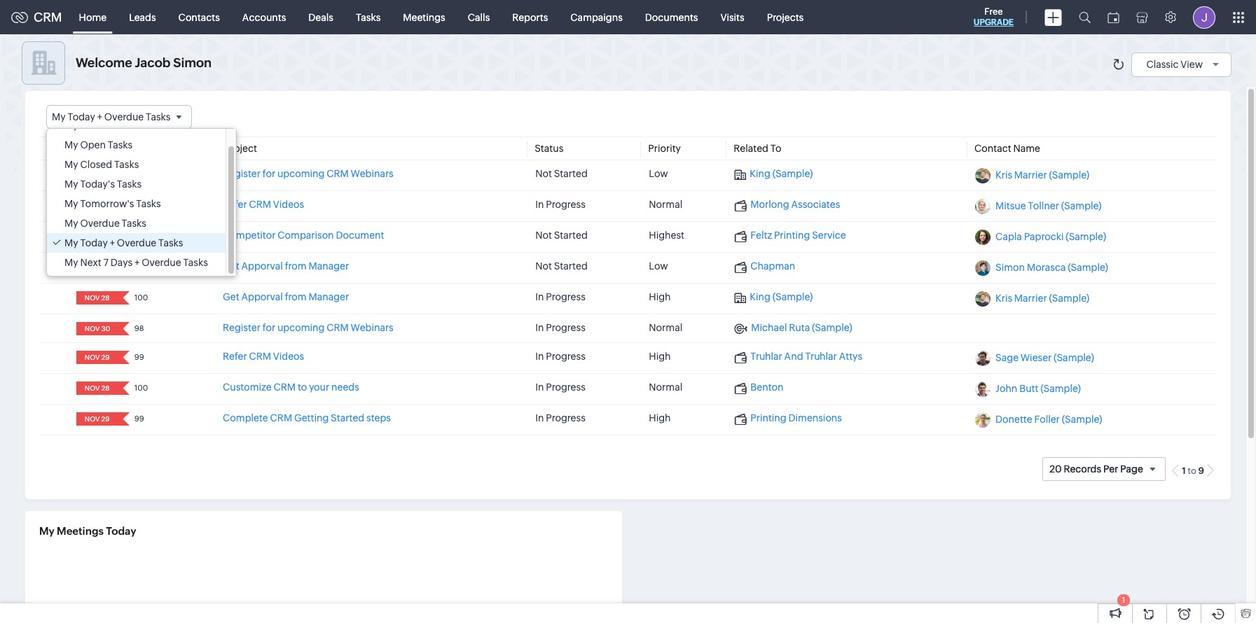 Task type: describe. For each thing, give the bounding box(es) containing it.
98
[[134, 325, 144, 333]]

in progress for truhlar
[[536, 351, 586, 363]]

kris marrier (sample) link for high
[[996, 293, 1090, 304]]

printing dimensions link
[[735, 413, 843, 426]]

feltz printing service link
[[735, 230, 847, 243]]

webinars for in progress
[[351, 323, 394, 334]]

kris marrier (sample) link for low
[[996, 170, 1090, 181]]

my open tasks
[[64, 140, 133, 151]]

search image
[[1080, 11, 1091, 23]]

my meetings today
[[39, 526, 136, 538]]

deals link
[[297, 0, 345, 34]]

simon morasca (sample) link
[[996, 262, 1109, 274]]

free
[[985, 6, 1003, 17]]

donette foller (sample)
[[996, 414, 1103, 426]]

1 to 9
[[1183, 466, 1205, 477]]

related
[[734, 143, 769, 154]]

1 vertical spatial my today + overdue tasks
[[64, 238, 183, 249]]

closed
[[80, 159, 112, 170]]

progress for michael
[[546, 323, 586, 334]]

register for upcoming crm webinars link for in progress
[[223, 323, 394, 334]]

from for in progress
[[285, 292, 307, 303]]

kris marrier (sample) for high
[[996, 293, 1090, 304]]

manager for not
[[309, 261, 349, 272]]

contacts link
[[167, 0, 231, 34]]

tasks right the 103
[[158, 238, 183, 249]]

(sample) for sage wieser (sample) link
[[1054, 353, 1095, 364]]

tasks down "101"
[[136, 199, 161, 210]]

customize crm to your needs link
[[223, 382, 359, 393]]

(sample) for the mitsue tollner (sample) link
[[1062, 201, 1102, 212]]

videos for high
[[273, 351, 304, 363]]

jacob
[[135, 55, 171, 70]]

crm up the document
[[327, 168, 349, 180]]

truhlar and truhlar attys
[[751, 351, 863, 363]]

progress for truhlar
[[546, 351, 586, 363]]

michael ruta (sample)
[[752, 323, 853, 334]]

my today + overdue tasks inside field
[[52, 111, 171, 123]]

0 vertical spatial to
[[298, 382, 307, 393]]

marrier for low
[[1015, 170, 1048, 181]]

register for in progress
[[223, 323, 261, 334]]

webinars for not started
[[351, 168, 394, 180]]

contact name
[[975, 143, 1041, 154]]

classic
[[1147, 59, 1179, 70]]

king (sample) link for high
[[735, 292, 813, 304]]

tasks up my tomorrow's tasks
[[117, 179, 142, 190]]

crm link
[[11, 10, 62, 25]]

classic view link
[[1147, 59, 1225, 70]]

today inside field
[[68, 111, 95, 123]]

subject
[[222, 143, 257, 154]]

apporval for not
[[241, 261, 283, 272]]

not started for feltz
[[536, 230, 588, 241]]

search element
[[1071, 0, 1100, 34]]

john
[[996, 384, 1018, 395]]

for for in
[[263, 323, 276, 334]]

refer crm videos link for high
[[223, 351, 304, 363]]

sage wieser (sample) link
[[996, 353, 1095, 364]]

refer crm videos for normal
[[223, 199, 304, 210]]

9
[[1199, 466, 1205, 477]]

feltz
[[751, 230, 773, 241]]

to
[[771, 143, 782, 154]]

tasks down date at the left
[[114, 159, 139, 170]]

my today's tasks
[[64, 179, 142, 190]]

99 for morlong
[[134, 201, 144, 210]]

in for crm
[[536, 323, 544, 334]]

reports
[[513, 12, 548, 23]]

document
[[336, 230, 384, 241]]

due
[[76, 143, 94, 154]]

create menu element
[[1037, 0, 1071, 34]]

contact name link
[[975, 143, 1041, 154]]

king (sample) for low
[[750, 168, 813, 180]]

manager for in
[[309, 292, 349, 303]]

customize
[[223, 382, 272, 393]]

1 vertical spatial +
[[110, 238, 115, 249]]

morlong associates
[[751, 199, 841, 210]]

highest
[[649, 230, 685, 241]]

my overdue tasks
[[64, 218, 146, 229]]

100 for customize crm to your needs
[[134, 384, 148, 393]]

status
[[535, 143, 564, 154]]

benton link
[[735, 382, 784, 395]]

campaigns link
[[560, 0, 634, 34]]

competitor comparison document link
[[223, 230, 384, 241]]

documents link
[[634, 0, 710, 34]]

view
[[1181, 59, 1204, 70]]

projects
[[767, 12, 804, 23]]

in progress for printing
[[536, 413, 586, 424]]

in for manager
[[536, 292, 544, 303]]

0 vertical spatial printing
[[775, 230, 811, 241]]

crm up competitor on the left of page
[[249, 199, 271, 210]]

(sample) for donette foller (sample) link
[[1062, 414, 1103, 426]]

visits link
[[710, 0, 756, 34]]

get apporval from manager for in
[[223, 292, 349, 303]]

tasks right deals
[[356, 12, 381, 23]]

my tasks
[[64, 120, 105, 131]]

and
[[785, 351, 804, 363]]

free upgrade
[[974, 6, 1014, 27]]

My Today + Overdue Tasks field
[[46, 105, 192, 129]]

crm up needs
[[327, 323, 349, 334]]

home link
[[68, 0, 118, 34]]

1 vertical spatial to
[[1188, 466, 1197, 477]]

7
[[103, 257, 109, 269]]

your
[[309, 382, 330, 393]]

upgrade
[[974, 18, 1014, 27]]

subject link
[[222, 143, 257, 154]]

associates
[[792, 199, 841, 210]]

documents
[[645, 12, 698, 23]]

get apporval from manager link for in progress
[[223, 292, 349, 303]]

register for upcoming crm webinars for not
[[223, 168, 394, 180]]

michael ruta (sample) link
[[735, 323, 853, 335]]

sage
[[996, 353, 1019, 364]]

progress for printing
[[546, 413, 586, 424]]

morlong
[[751, 199, 790, 210]]

0 vertical spatial simon
[[173, 55, 212, 70]]

accounts link
[[231, 0, 297, 34]]

profile element
[[1185, 0, 1225, 34]]

overdue down tomorrow's
[[80, 218, 120, 229]]

feltz printing service
[[751, 230, 847, 241]]

1 for 1 to 9
[[1183, 466, 1187, 477]]

normal for michael
[[649, 323, 683, 334]]

in progress for michael
[[536, 323, 586, 334]]

tasks up open
[[80, 120, 105, 131]]

foller
[[1035, 414, 1060, 426]]

visits
[[721, 12, 745, 23]]

my next 7 days + overdue tasks
[[64, 257, 208, 269]]

2 vertical spatial today
[[106, 526, 136, 538]]

crm up customize
[[249, 351, 271, 363]]

john butt (sample) link
[[996, 384, 1082, 395]]

attys
[[840, 351, 863, 363]]

overdue up my next 7 days + overdue tasks
[[117, 238, 156, 249]]

projects link
[[756, 0, 815, 34]]

videos for normal
[[273, 199, 304, 210]]

calls
[[468, 12, 490, 23]]

1 truhlar from the left
[[751, 351, 783, 363]]

in for started
[[536, 413, 544, 424]]

donette foller (sample) link
[[996, 414, 1103, 426]]

marrier for high
[[1015, 293, 1048, 304]]

butt
[[1020, 384, 1039, 395]]

capla
[[996, 231, 1023, 243]]



Task type: vqa. For each thing, say whether or not it's contained in the screenshot.


Task type: locate. For each thing, give the bounding box(es) containing it.
tasks inside field
[[146, 111, 171, 123]]

marrier down name
[[1015, 170, 1048, 181]]

2 get apporval from manager link from the top
[[223, 292, 349, 303]]

1 register from the top
[[223, 168, 261, 180]]

0 vertical spatial meetings
[[403, 12, 446, 23]]

get for not started
[[223, 261, 239, 272]]

not for manager
[[536, 261, 552, 272]]

in progress for morlong
[[536, 199, 586, 210]]

1 kris marrier (sample) link from the top
[[996, 170, 1090, 181]]

(sample) right butt
[[1041, 384, 1082, 395]]

1 vertical spatial kris marrier (sample) link
[[996, 293, 1090, 304]]

1 vertical spatial upcoming
[[278, 323, 325, 334]]

1 vertical spatial simon
[[996, 262, 1026, 274]]

(sample) for capla paprocki (sample) link
[[1066, 231, 1107, 243]]

kris
[[996, 170, 1013, 181], [996, 293, 1013, 304]]

2 kris from the top
[[996, 293, 1013, 304]]

(sample) up "michael ruta (sample)" link
[[773, 292, 813, 303]]

needs
[[332, 382, 359, 393]]

tomorrow's
[[80, 199, 134, 210]]

1 refer crm videos link from the top
[[223, 199, 304, 210]]

high for printing
[[649, 413, 671, 424]]

None field
[[81, 168, 113, 182], [81, 199, 113, 213], [81, 230, 113, 243], [81, 261, 113, 274], [81, 292, 113, 305], [81, 323, 113, 336], [81, 351, 113, 365], [81, 382, 113, 395], [81, 413, 113, 426], [81, 168, 113, 182], [81, 199, 113, 213], [81, 230, 113, 243], [81, 261, 113, 274], [81, 292, 113, 305], [81, 323, 113, 336], [81, 351, 113, 365], [81, 382, 113, 395], [81, 413, 113, 426]]

truhlar left and
[[751, 351, 783, 363]]

0 vertical spatial get apporval from manager link
[[223, 261, 349, 272]]

2 normal from the top
[[649, 323, 683, 334]]

videos
[[273, 199, 304, 210], [273, 351, 304, 363]]

kris for low
[[996, 170, 1013, 181]]

progress for king
[[546, 292, 586, 303]]

0 vertical spatial marrier
[[1015, 170, 1048, 181]]

1 horizontal spatial truhlar
[[806, 351, 838, 363]]

chapman
[[751, 261, 796, 272]]

1 vertical spatial register for upcoming crm webinars link
[[223, 323, 394, 334]]

printing down morlong associates link
[[775, 230, 811, 241]]

1 vertical spatial register
[[223, 323, 261, 334]]

1 marrier from the top
[[1015, 170, 1048, 181]]

overdue inside field
[[104, 111, 144, 123]]

0 vertical spatial normal
[[649, 199, 683, 210]]

started for chapman
[[554, 261, 588, 272]]

(sample) up mitsue tollner (sample)
[[1050, 170, 1090, 181]]

1 vertical spatial get
[[223, 292, 239, 303]]

2 register for upcoming crm webinars link from the top
[[223, 323, 394, 334]]

michael
[[752, 323, 788, 334]]

(sample) right tollner
[[1062, 201, 1102, 212]]

1 vertical spatial for
[[263, 323, 276, 334]]

(sample) right the morasca
[[1068, 262, 1109, 274]]

in progress
[[536, 199, 586, 210], [536, 292, 586, 303], [536, 323, 586, 334], [536, 351, 586, 363], [536, 382, 586, 393], [536, 413, 586, 424]]

2 videos from the top
[[273, 351, 304, 363]]

to
[[298, 382, 307, 393], [1188, 466, 1197, 477]]

1 vertical spatial get apporval from manager link
[[223, 292, 349, 303]]

1 vertical spatial today
[[80, 238, 108, 249]]

calendar image
[[1108, 12, 1120, 23]]

1 in from the top
[[536, 199, 544, 210]]

simon
[[173, 55, 212, 70], [996, 262, 1026, 274]]

progress
[[546, 199, 586, 210], [546, 292, 586, 303], [546, 323, 586, 334], [546, 351, 586, 363], [546, 382, 586, 393], [546, 413, 586, 424]]

2 horizontal spatial +
[[135, 257, 140, 269]]

for up customize
[[263, 323, 276, 334]]

tasks up my closed tasks
[[108, 140, 133, 151]]

1 for 1
[[1123, 597, 1126, 605]]

1 vertical spatial 99
[[134, 353, 144, 362]]

1 high from the top
[[649, 292, 671, 303]]

2 upcoming from the top
[[278, 323, 325, 334]]

1 vertical spatial videos
[[273, 351, 304, 363]]

1 vertical spatial king (sample)
[[750, 292, 813, 303]]

(sample) right the ruta at the right bottom of page
[[812, 323, 853, 334]]

get
[[223, 261, 239, 272], [223, 292, 239, 303]]

refer crm videos link up competitor on the left of page
[[223, 199, 304, 210]]

upcoming up customize crm to your needs
[[278, 323, 325, 334]]

3 progress from the top
[[546, 323, 586, 334]]

6 progress from the top
[[546, 413, 586, 424]]

100 down 102
[[134, 294, 148, 302]]

1 not started from the top
[[536, 168, 588, 180]]

simon down capla
[[996, 262, 1026, 274]]

1 vertical spatial printing
[[751, 413, 787, 424]]

low for chapman
[[649, 261, 668, 272]]

3 in progress from the top
[[536, 323, 586, 334]]

(sample) right foller at bottom right
[[1062, 414, 1103, 426]]

refer crm videos
[[223, 199, 304, 210], [223, 351, 304, 363]]

0 vertical spatial register
[[223, 168, 261, 180]]

1 vertical spatial from
[[285, 292, 307, 303]]

2 vertical spatial high
[[649, 413, 671, 424]]

webinars up needs
[[351, 323, 394, 334]]

my inside field
[[52, 111, 66, 123]]

1 refer from the top
[[223, 199, 247, 210]]

0 vertical spatial not started
[[536, 168, 588, 180]]

5 in from the top
[[536, 382, 544, 393]]

6 in from the top
[[536, 413, 544, 424]]

deals
[[309, 12, 334, 23]]

refer for normal
[[223, 199, 247, 210]]

meetings link
[[392, 0, 457, 34]]

+ inside field
[[97, 111, 102, 123]]

king for low
[[750, 168, 771, 180]]

benton
[[751, 382, 784, 393]]

3 not from the top
[[536, 261, 552, 272]]

2 vertical spatial 99
[[134, 415, 144, 424]]

priority
[[649, 143, 681, 154]]

1 vertical spatial refer crm videos
[[223, 351, 304, 363]]

2 100 from the top
[[134, 384, 148, 393]]

0 vertical spatial get
[[223, 261, 239, 272]]

overdue
[[104, 111, 144, 123], [80, 218, 120, 229], [117, 238, 156, 249], [142, 257, 181, 269]]

contact
[[975, 143, 1012, 154]]

2 in progress from the top
[[536, 292, 586, 303]]

king down chapman link
[[750, 292, 771, 303]]

started
[[554, 168, 588, 180], [554, 230, 588, 241], [554, 261, 588, 272], [331, 413, 365, 424]]

1 in progress from the top
[[536, 199, 586, 210]]

1 king from the top
[[750, 168, 771, 180]]

simon right jacob on the top
[[173, 55, 212, 70]]

0 vertical spatial not
[[536, 168, 552, 180]]

related to
[[734, 143, 782, 154]]

0 vertical spatial kris
[[996, 170, 1013, 181]]

king (sample) link for low
[[735, 168, 813, 181]]

refer crm videos up competitor on the left of page
[[223, 199, 304, 210]]

(sample) right paprocki
[[1066, 231, 1107, 243]]

1 horizontal spatial meetings
[[403, 12, 446, 23]]

welcome jacob simon
[[76, 55, 212, 70]]

complete crm getting started steps link
[[223, 413, 391, 424]]

0 horizontal spatial to
[[298, 382, 307, 393]]

1 vertical spatial high
[[649, 351, 671, 363]]

complete
[[223, 413, 268, 424]]

today's
[[80, 179, 115, 190]]

low down "highest"
[[649, 261, 668, 272]]

0 vertical spatial for
[[263, 168, 276, 180]]

tasks right 102
[[183, 257, 208, 269]]

2 register from the top
[[223, 323, 261, 334]]

1 vertical spatial king
[[750, 292, 771, 303]]

king (sample) link down to
[[735, 168, 813, 181]]

1 not from the top
[[536, 168, 552, 180]]

1 videos from the top
[[273, 199, 304, 210]]

0 vertical spatial from
[[285, 261, 307, 272]]

king (sample) down to
[[750, 168, 813, 180]]

not started for king
[[536, 168, 588, 180]]

register for upcoming crm webinars up comparison
[[223, 168, 394, 180]]

2 refer from the top
[[223, 351, 247, 363]]

1 get apporval from manager from the top
[[223, 261, 349, 272]]

1 vertical spatial kris
[[996, 293, 1013, 304]]

2 progress from the top
[[546, 292, 586, 303]]

1 vertical spatial webinars
[[351, 323, 394, 334]]

days
[[111, 257, 133, 269]]

2 vertical spatial not
[[536, 261, 552, 272]]

1 vertical spatial 1
[[1123, 597, 1126, 605]]

(sample)
[[773, 168, 813, 180], [1050, 170, 1090, 181], [1062, 201, 1102, 212], [1066, 231, 1107, 243], [1068, 262, 1109, 274], [773, 292, 813, 303], [1050, 293, 1090, 304], [812, 323, 853, 334], [1054, 353, 1095, 364], [1041, 384, 1082, 395], [1062, 414, 1103, 426]]

1 vertical spatial refer crm videos link
[[223, 351, 304, 363]]

0 vertical spatial 100
[[134, 294, 148, 302]]

3 not started from the top
[[536, 261, 588, 272]]

crm
[[34, 10, 62, 25], [327, 168, 349, 180], [249, 199, 271, 210], [327, 323, 349, 334], [249, 351, 271, 363], [274, 382, 296, 393], [270, 413, 292, 424]]

101
[[134, 170, 146, 179]]

5 progress from the top
[[546, 382, 586, 393]]

meetings inside 'link'
[[403, 12, 446, 23]]

kris marrier (sample)
[[996, 170, 1090, 181], [996, 293, 1090, 304]]

(sample) for high kris marrier (sample) link
[[1050, 293, 1090, 304]]

register for upcoming crm webinars up your
[[223, 323, 394, 334]]

1 vertical spatial register for upcoming crm webinars
[[223, 323, 394, 334]]

2 register for upcoming crm webinars from the top
[[223, 323, 394, 334]]

for up competitor on the left of page
[[263, 168, 276, 180]]

2 get apporval from manager from the top
[[223, 292, 349, 303]]

king down related to
[[750, 168, 771, 180]]

kris marrier (sample) link up tollner
[[996, 170, 1090, 181]]

0 horizontal spatial 1
[[1123, 597, 1126, 605]]

refer crm videos link up customize
[[223, 351, 304, 363]]

3 99 from the top
[[134, 415, 144, 424]]

1 manager from the top
[[309, 261, 349, 272]]

0 vertical spatial manager
[[309, 261, 349, 272]]

kris for high
[[996, 293, 1013, 304]]

register for upcoming crm webinars link up your
[[223, 323, 394, 334]]

1 kris from the top
[[996, 170, 1013, 181]]

apporval for in
[[241, 292, 283, 303]]

create menu image
[[1045, 9, 1063, 26]]

1 horizontal spatial to
[[1188, 466, 1197, 477]]

1 vertical spatial marrier
[[1015, 293, 1048, 304]]

refer crm videos link
[[223, 199, 304, 210], [223, 351, 304, 363]]

0 vertical spatial videos
[[273, 199, 304, 210]]

0 horizontal spatial meetings
[[57, 526, 104, 538]]

tree containing my tasks
[[47, 116, 236, 276]]

1 vertical spatial low
[[649, 261, 668, 272]]

leads link
[[118, 0, 167, 34]]

1 refer crm videos from the top
[[223, 199, 304, 210]]

0 vertical spatial get apporval from manager
[[223, 261, 349, 272]]

accounts
[[242, 12, 286, 23]]

1 vertical spatial refer
[[223, 351, 247, 363]]

1 horizontal spatial +
[[110, 238, 115, 249]]

1 vertical spatial normal
[[649, 323, 683, 334]]

morlong associates link
[[735, 199, 841, 212]]

crm right logo
[[34, 10, 62, 25]]

for for not
[[263, 168, 276, 180]]

1 vertical spatial 100
[[134, 384, 148, 393]]

1 horizontal spatial 1
[[1183, 466, 1187, 477]]

2 kris marrier (sample) from the top
[[996, 293, 1090, 304]]

(sample) down to
[[773, 168, 813, 180]]

0 vertical spatial apporval
[[241, 261, 283, 272]]

5 in progress from the top
[[536, 382, 586, 393]]

tree
[[47, 116, 236, 276]]

overdue down the 103
[[142, 257, 181, 269]]

kris marrier (sample) link down the morasca
[[996, 293, 1090, 304]]

1 upcoming from the top
[[278, 168, 325, 180]]

not for crm
[[536, 168, 552, 180]]

progress for morlong
[[546, 199, 586, 210]]

2 refer crm videos link from the top
[[223, 351, 304, 363]]

printing dimensions
[[751, 413, 843, 424]]

upcoming up competitor comparison document
[[278, 168, 325, 180]]

register for upcoming crm webinars for in
[[223, 323, 394, 334]]

1 vertical spatial get apporval from manager
[[223, 292, 349, 303]]

welcome
[[76, 55, 132, 70]]

due date link
[[76, 143, 117, 154]]

1 vertical spatial not
[[536, 230, 552, 241]]

(sample) for kris marrier (sample) link related to low
[[1050, 170, 1090, 181]]

3 normal from the top
[[649, 382, 683, 393]]

100 down 98
[[134, 384, 148, 393]]

2 apporval from the top
[[241, 292, 283, 303]]

(sample) down simon morasca (sample) link
[[1050, 293, 1090, 304]]

tasks link
[[345, 0, 392, 34]]

dimensions
[[789, 413, 843, 424]]

100 for get apporval from manager
[[134, 294, 148, 302]]

in
[[536, 199, 544, 210], [536, 292, 544, 303], [536, 323, 544, 334], [536, 351, 544, 363], [536, 382, 544, 393], [536, 413, 544, 424]]

2 manager from the top
[[309, 292, 349, 303]]

1 get from the top
[[223, 261, 239, 272]]

priority link
[[649, 143, 681, 154]]

0 horizontal spatial truhlar
[[751, 351, 783, 363]]

kris marrier (sample) up tollner
[[996, 170, 1090, 181]]

calls link
[[457, 0, 501, 34]]

kris down simon morasca (sample)
[[996, 293, 1013, 304]]

4 in from the top
[[536, 351, 544, 363]]

king for high
[[750, 292, 771, 303]]

refer crm videos link for normal
[[223, 199, 304, 210]]

videos up customize crm to your needs link
[[273, 351, 304, 363]]

0 vertical spatial webinars
[[351, 168, 394, 180]]

0 vertical spatial register for upcoming crm webinars
[[223, 168, 394, 180]]

1 low from the top
[[649, 168, 668, 180]]

1
[[1183, 466, 1187, 477], [1123, 597, 1126, 605]]

profile image
[[1194, 6, 1216, 28]]

king (sample) for high
[[750, 292, 813, 303]]

+ down my overdue tasks
[[110, 238, 115, 249]]

truhlar and truhlar attys link
[[735, 351, 863, 364]]

king (sample) link up michael
[[735, 292, 813, 304]]

apporval
[[241, 261, 283, 272], [241, 292, 283, 303]]

low for king (sample)
[[649, 168, 668, 180]]

wieser
[[1021, 353, 1052, 364]]

crm left your
[[274, 382, 296, 393]]

low down priority
[[649, 168, 668, 180]]

to left your
[[298, 382, 307, 393]]

in for your
[[536, 382, 544, 393]]

1 king (sample) link from the top
[[735, 168, 813, 181]]

1 get apporval from manager link from the top
[[223, 261, 349, 272]]

2 from from the top
[[285, 292, 307, 303]]

2 marrier from the top
[[1015, 293, 1048, 304]]

john butt (sample)
[[996, 384, 1082, 395]]

0 vertical spatial register for upcoming crm webinars link
[[223, 168, 394, 180]]

1 progress from the top
[[546, 199, 586, 210]]

103
[[134, 232, 148, 241]]

register for not started
[[223, 168, 261, 180]]

truhlar right and
[[806, 351, 838, 363]]

webinars up the document
[[351, 168, 394, 180]]

0 vertical spatial kris marrier (sample)
[[996, 170, 1090, 181]]

0 vertical spatial kris marrier (sample) link
[[996, 170, 1090, 181]]

4 progress from the top
[[546, 351, 586, 363]]

capla paprocki (sample)
[[996, 231, 1107, 243]]

2 vertical spatial +
[[135, 257, 140, 269]]

1 apporval from the top
[[241, 261, 283, 272]]

my closed tasks
[[64, 159, 139, 170]]

0 vertical spatial king
[[750, 168, 771, 180]]

(sample) for simon morasca (sample) link
[[1068, 262, 1109, 274]]

normal for morlong
[[649, 199, 683, 210]]

0 vertical spatial refer
[[223, 199, 247, 210]]

2 for from the top
[[263, 323, 276, 334]]

register for upcoming crm webinars
[[223, 168, 394, 180], [223, 323, 394, 334]]

get apporval from manager
[[223, 261, 349, 272], [223, 292, 349, 303]]

refer
[[223, 199, 247, 210], [223, 351, 247, 363]]

videos up competitor comparison document
[[273, 199, 304, 210]]

102
[[134, 263, 147, 271]]

1 vertical spatial manager
[[309, 292, 349, 303]]

tasks up the 103
[[122, 218, 146, 229]]

next
[[80, 257, 101, 269]]

2 vertical spatial not started
[[536, 261, 588, 272]]

classic view
[[1147, 59, 1204, 70]]

refer up competitor on the left of page
[[223, 199, 247, 210]]

2 king (sample) link from the top
[[735, 292, 813, 304]]

king (sample) down chapman
[[750, 292, 813, 303]]

chapman link
[[735, 261, 796, 273]]

register down subject link
[[223, 168, 261, 180]]

4 in progress from the top
[[536, 351, 586, 363]]

refer crm videos up customize
[[223, 351, 304, 363]]

get apporval from manager link for not started
[[223, 261, 349, 272]]

printing
[[775, 230, 811, 241], [751, 413, 787, 424]]

1 vertical spatial king (sample) link
[[735, 292, 813, 304]]

+ up my open tasks on the left top of the page
[[97, 111, 102, 123]]

mitsue
[[996, 201, 1027, 212]]

1 register for upcoming crm webinars from the top
[[223, 168, 394, 180]]

99 for printing
[[134, 415, 144, 424]]

register
[[223, 168, 261, 180], [223, 323, 261, 334]]

0 vertical spatial +
[[97, 111, 102, 123]]

0 vertical spatial king (sample)
[[750, 168, 813, 180]]

+
[[97, 111, 102, 123], [110, 238, 115, 249], [135, 257, 140, 269]]

(sample) right the wieser
[[1054, 353, 1095, 364]]

kris marrier (sample) down the morasca
[[996, 293, 1090, 304]]

started for feltz printing service
[[554, 230, 588, 241]]

started for king (sample)
[[554, 168, 588, 180]]

1 vertical spatial meetings
[[57, 526, 104, 538]]

logo image
[[11, 12, 28, 23]]

refer up customize
[[223, 351, 247, 363]]

0 vertical spatial 1
[[1183, 466, 1187, 477]]

campaigns
[[571, 12, 623, 23]]

0 vertical spatial today
[[68, 111, 95, 123]]

register for upcoming crm webinars link for not started
[[223, 168, 394, 180]]

morasca
[[1028, 262, 1067, 274]]

high for king
[[649, 292, 671, 303]]

2 not started from the top
[[536, 230, 588, 241]]

comparison
[[278, 230, 334, 241]]

1 register for upcoming crm webinars link from the top
[[223, 168, 394, 180]]

high for truhlar
[[649, 351, 671, 363]]

my today + overdue tasks up my open tasks on the left top of the page
[[52, 111, 171, 123]]

date
[[96, 143, 117, 154]]

upcoming for not
[[278, 168, 325, 180]]

customize crm to your needs
[[223, 382, 359, 393]]

manager
[[309, 261, 349, 272], [309, 292, 349, 303]]

overdue up date at the left
[[104, 111, 144, 123]]

kris down contact name
[[996, 170, 1013, 181]]

0 vertical spatial high
[[649, 292, 671, 303]]

2 99 from the top
[[134, 353, 144, 362]]

2 vertical spatial normal
[[649, 382, 683, 393]]

0 vertical spatial upcoming
[[278, 168, 325, 180]]

0 horizontal spatial +
[[97, 111, 102, 123]]

0 vertical spatial my today + overdue tasks
[[52, 111, 171, 123]]

0 vertical spatial low
[[649, 168, 668, 180]]

contacts
[[178, 12, 220, 23]]

0 horizontal spatial simon
[[173, 55, 212, 70]]

register up customize
[[223, 323, 261, 334]]

3 in from the top
[[536, 323, 544, 334]]

99 for truhlar
[[134, 353, 144, 362]]

2 refer crm videos from the top
[[223, 351, 304, 363]]

1 for from the top
[[263, 168, 276, 180]]

sage wieser (sample)
[[996, 353, 1095, 364]]

6 in progress from the top
[[536, 413, 586, 424]]

1 king (sample) from the top
[[750, 168, 813, 180]]

0 vertical spatial refer crm videos link
[[223, 199, 304, 210]]

2 not from the top
[[536, 230, 552, 241]]

in progress for king
[[536, 292, 586, 303]]

today
[[68, 111, 95, 123], [80, 238, 108, 249], [106, 526, 136, 538]]

1 vertical spatial not started
[[536, 230, 588, 241]]

upcoming for in
[[278, 323, 325, 334]]

0 vertical spatial 99
[[134, 201, 144, 210]]

2 king from the top
[[750, 292, 771, 303]]

2 kris marrier (sample) link from the top
[[996, 293, 1090, 304]]

refer for high
[[223, 351, 247, 363]]

3 high from the top
[[649, 413, 671, 424]]

2 webinars from the top
[[351, 323, 394, 334]]

my today + overdue tasks up days at the left of the page
[[64, 238, 183, 249]]

my today + overdue tasks
[[52, 111, 171, 123], [64, 238, 183, 249]]

printing down benton in the bottom right of the page
[[751, 413, 787, 424]]

2 low from the top
[[649, 261, 668, 272]]

1 horizontal spatial simon
[[996, 262, 1026, 274]]

marrier down the morasca
[[1015, 293, 1048, 304]]

1 99 from the top
[[134, 201, 144, 210]]

from for not started
[[285, 261, 307, 272]]

competitor
[[223, 230, 276, 241]]

1 normal from the top
[[649, 199, 683, 210]]

0 vertical spatial king (sample) link
[[735, 168, 813, 181]]

1 vertical spatial kris marrier (sample)
[[996, 293, 1090, 304]]

1 webinars from the top
[[351, 168, 394, 180]]

due date
[[76, 143, 117, 154]]

get for in progress
[[223, 292, 239, 303]]

related to link
[[734, 143, 782, 154]]

1 100 from the top
[[134, 294, 148, 302]]

kris marrier (sample) for low
[[996, 170, 1090, 181]]

crm left getting
[[270, 413, 292, 424]]

tasks down jacob on the top
[[146, 111, 171, 123]]

reports link
[[501, 0, 560, 34]]

paprocki
[[1025, 231, 1064, 243]]

1 vertical spatial apporval
[[241, 292, 283, 303]]

(sample) for john butt (sample) link
[[1041, 384, 1082, 395]]

1 from from the top
[[285, 261, 307, 272]]

1 kris marrier (sample) from the top
[[996, 170, 1090, 181]]

register for upcoming crm webinars link up comparison
[[223, 168, 394, 180]]

2 truhlar from the left
[[806, 351, 838, 363]]

2 get from the top
[[223, 292, 239, 303]]

2 high from the top
[[649, 351, 671, 363]]

today inside tree
[[80, 238, 108, 249]]

king (sample)
[[750, 168, 813, 180], [750, 292, 813, 303]]

2 king (sample) from the top
[[750, 292, 813, 303]]

steps
[[367, 413, 391, 424]]

not
[[536, 168, 552, 180], [536, 230, 552, 241], [536, 261, 552, 272]]

2 in from the top
[[536, 292, 544, 303]]

to left 9
[[1188, 466, 1197, 477]]

get apporval from manager for not
[[223, 261, 349, 272]]

refer crm videos for high
[[223, 351, 304, 363]]

+ right days at the left of the page
[[135, 257, 140, 269]]

0 vertical spatial refer crm videos
[[223, 199, 304, 210]]



